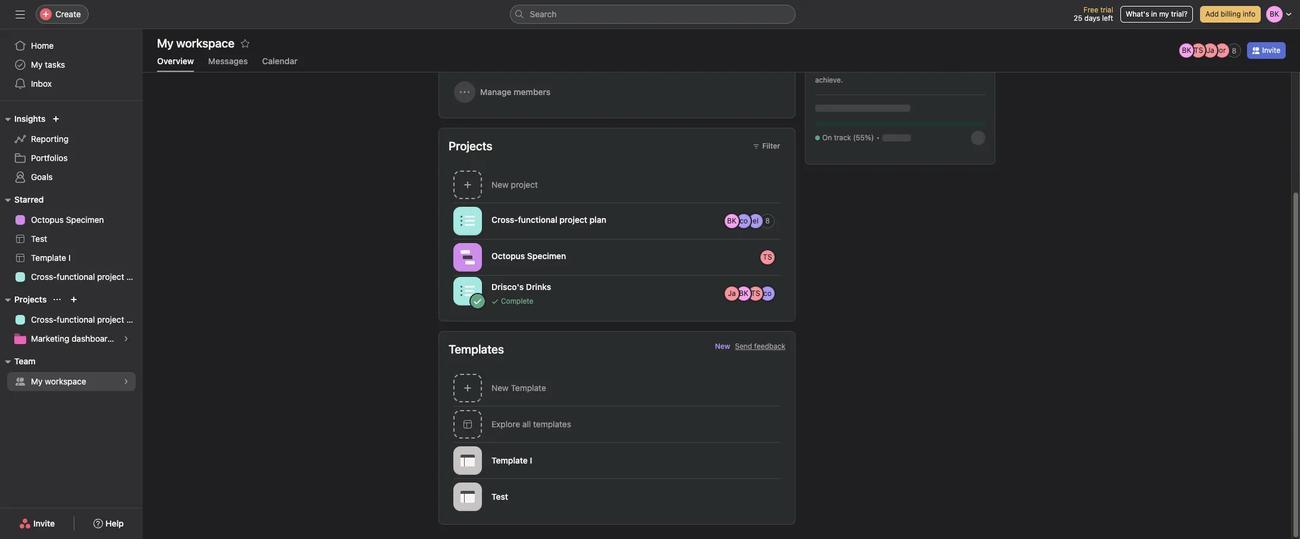 Task type: locate. For each thing, give the bounding box(es) containing it.
0 vertical spatial template image
[[461, 454, 475, 468]]

bk up send
[[739, 289, 749, 298]]

octopus specimen up drisco's drinks
[[492, 251, 566, 261]]

2 vertical spatial new
[[492, 383, 509, 393]]

template down explore
[[492, 456, 528, 466]]

1 vertical spatial bk
[[727, 216, 737, 225]]

0 horizontal spatial template i
[[31, 253, 71, 263]]

2 horizontal spatial bk
[[1182, 46, 1192, 55]]

starred element
[[0, 189, 143, 289]]

0 vertical spatial template
[[31, 253, 66, 263]]

invite
[[1263, 46, 1281, 55], [33, 519, 55, 529]]

projects
[[449, 139, 493, 153], [14, 295, 47, 305]]

co left the el
[[740, 216, 748, 225]]

co
[[740, 216, 748, 225], [764, 289, 772, 298]]

template i down explore
[[492, 456, 532, 466]]

project inside starred element
[[97, 272, 124, 282]]

0 horizontal spatial octopus specimen
[[31, 215, 104, 225]]

a
[[831, 64, 835, 73]]

1 vertical spatial projects
[[14, 295, 47, 305]]

•
[[877, 133, 880, 142]]

specimen inside the "octopus specimen" link
[[66, 215, 104, 225]]

free trial 25 days left
[[1074, 5, 1114, 23]]

cross-functional project plan up dashboards
[[31, 315, 143, 325]]

test inside starred element
[[31, 234, 47, 244]]

functional down new project
[[518, 215, 558, 225]]

project
[[511, 180, 538, 190], [560, 215, 588, 225], [97, 272, 124, 282], [97, 315, 124, 325]]

1 horizontal spatial add
[[1206, 10, 1219, 18]]

so
[[853, 64, 861, 73]]

octopus specimen
[[31, 215, 104, 225], [492, 251, 566, 261]]

0 horizontal spatial projects
[[14, 295, 47, 305]]

1 cross-functional project plan link from the top
[[7, 268, 143, 287]]

0 vertical spatial functional
[[518, 215, 558, 225]]

dashboards
[[72, 334, 117, 344]]

1 vertical spatial ts
[[763, 253, 772, 262]]

1 horizontal spatial 8
[[1232, 46, 1237, 55]]

my for my tasks
[[31, 60, 43, 70]]

ja left the or
[[1207, 46, 1215, 55]]

template i up show options, current sort, top image
[[31, 253, 71, 263]]

add inside button
[[1206, 10, 1219, 18]]

0 horizontal spatial 8
[[766, 217, 770, 226]]

0 horizontal spatial test link
[[7, 230, 136, 249]]

team button
[[0, 355, 35, 369]]

2 cross-functional project plan link from the top
[[7, 311, 143, 330]]

0 horizontal spatial octopus
[[31, 215, 64, 225]]

global element
[[0, 29, 143, 101]]

1 vertical spatial 8
[[766, 217, 770, 226]]

calendar
[[262, 56, 298, 66]]

cross-functional project plan link inside projects element
[[7, 311, 143, 330]]

new image
[[53, 115, 60, 123]]

portfolios
[[31, 153, 68, 163]]

cross-functional project plan link up "new project or portfolio" image
[[7, 268, 143, 287]]

plan inside starred element
[[126, 272, 143, 282]]

drinks
[[526, 282, 551, 292]]

add left billing
[[1206, 10, 1219, 18]]

1 horizontal spatial template i
[[492, 456, 532, 466]]

template i link for cross-functional project plan link inside starred element
[[7, 249, 136, 268]]

1 my from the top
[[31, 60, 43, 70]]

1 horizontal spatial i
[[530, 456, 532, 466]]

octopus specimen inside starred element
[[31, 215, 104, 225]]

0 vertical spatial octopus specimen
[[31, 215, 104, 225]]

1 template image from the top
[[461, 454, 475, 468]]

can
[[895, 64, 907, 73]]

0 vertical spatial cross-functional project plan link
[[7, 268, 143, 287]]

cross- down new project
[[492, 215, 518, 225]]

8 for or
[[1232, 46, 1237, 55]]

0 horizontal spatial specimen
[[66, 215, 104, 225]]

2 vertical spatial functional
[[57, 315, 95, 325]]

octopus
[[31, 215, 64, 225], [492, 251, 525, 261]]

0 vertical spatial template i link
[[7, 249, 136, 268]]

0 horizontal spatial template i link
[[7, 249, 136, 268]]

octopus specimen down goals link
[[31, 215, 104, 225]]

1 vertical spatial ja
[[728, 289, 736, 298]]

0 vertical spatial test link
[[7, 230, 136, 249]]

see details, my workspace image
[[123, 379, 130, 386]]

0 horizontal spatial add
[[815, 64, 829, 73]]

2 vertical spatial cross-
[[31, 315, 57, 325]]

cross- up the marketing
[[31, 315, 57, 325]]

template image
[[461, 454, 475, 468], [461, 490, 475, 504]]

0 vertical spatial invite button
[[1248, 42, 1286, 59]]

1 vertical spatial cross-functional project plan
[[31, 272, 143, 282]]

0 vertical spatial add
[[1206, 10, 1219, 18]]

bk left the or
[[1182, 46, 1192, 55]]

cross- up show options, current sort, top image
[[31, 272, 57, 282]]

my inside global 'element'
[[31, 60, 43, 70]]

template i link for bottom test link
[[439, 443, 795, 479]]

1 vertical spatial template
[[511, 383, 546, 393]]

1 horizontal spatial ja
[[1207, 46, 1215, 55]]

cross-functional project plan down new project
[[492, 215, 607, 225]]

add
[[1206, 10, 1219, 18], [815, 64, 829, 73]]

1 vertical spatial template image
[[461, 490, 475, 504]]

0 vertical spatial bk
[[1182, 46, 1192, 55]]

0 horizontal spatial invite button
[[11, 514, 63, 535]]

octopus up drisco's
[[492, 251, 525, 261]]

info
[[1243, 10, 1256, 18]]

template up all
[[511, 383, 546, 393]]

1 vertical spatial cross-
[[31, 272, 57, 282]]

1 vertical spatial functional
[[57, 272, 95, 282]]

0 horizontal spatial test
[[31, 234, 47, 244]]

test
[[31, 234, 47, 244], [492, 492, 508, 502]]

new for new project
[[492, 180, 509, 190]]

messages button
[[208, 56, 248, 72]]

1 horizontal spatial test
[[492, 492, 508, 502]]

cross-functional project plan inside starred element
[[31, 272, 143, 282]]

projects left show options, current sort, top image
[[14, 295, 47, 305]]

i
[[68, 253, 71, 263], [530, 456, 532, 466]]

0 vertical spatial invite
[[1263, 46, 1281, 55]]

you
[[941, 64, 953, 73]]

ja up send
[[728, 289, 736, 298]]

functional inside projects element
[[57, 315, 95, 325]]

insights
[[14, 114, 45, 124]]

1 vertical spatial specimen
[[527, 251, 566, 261]]

template i link
[[7, 249, 136, 268], [439, 443, 795, 479]]

0 vertical spatial template i
[[31, 253, 71, 263]]

1 vertical spatial template i link
[[439, 443, 795, 479]]

filter button
[[748, 138, 786, 155]]

add for add billing info
[[1206, 10, 1219, 18]]

0 vertical spatial my
[[31, 60, 43, 70]]

bk
[[1182, 46, 1192, 55], [727, 216, 737, 225], [739, 289, 749, 298]]

hope
[[955, 64, 972, 73]]

marketing dashboards link
[[7, 330, 136, 349]]

0 vertical spatial test
[[31, 234, 47, 244]]

1 vertical spatial octopus
[[492, 251, 525, 261]]

0 horizontal spatial co
[[740, 216, 748, 225]]

2 vertical spatial cross-functional project plan
[[31, 315, 143, 325]]

new
[[492, 180, 509, 190], [715, 342, 731, 351], [492, 383, 509, 393]]

my for my workspace
[[31, 377, 43, 387]]

1 vertical spatial invite
[[33, 519, 55, 529]]

i down the "octopus specimen" link
[[68, 253, 71, 263]]

0 vertical spatial octopus
[[31, 215, 64, 225]]

i down explore all templates
[[530, 456, 532, 466]]

goal
[[837, 64, 851, 73]]

2 template image from the top
[[461, 490, 475, 504]]

the
[[863, 64, 874, 73]]

cross-functional project plan link up marketing dashboards
[[7, 311, 143, 330]]

1 vertical spatial my
[[31, 377, 43, 387]]

specimen down goals link
[[66, 215, 104, 225]]

1 vertical spatial cross-functional project plan link
[[7, 311, 143, 330]]

my left tasks
[[31, 60, 43, 70]]

cross-functional project plan up "new project or portfolio" image
[[31, 272, 143, 282]]

or
[[1219, 46, 1226, 55]]

trial
[[1101, 5, 1114, 14]]

1 vertical spatial add
[[815, 64, 829, 73]]

0 vertical spatial new
[[492, 180, 509, 190]]

what's in my trial?
[[1126, 10, 1188, 18]]

add left a
[[815, 64, 829, 73]]

1 vertical spatial plan
[[126, 272, 143, 282]]

1 horizontal spatial test link
[[439, 479, 795, 515]]

1 vertical spatial new
[[715, 342, 731, 351]]

calendar button
[[262, 56, 298, 72]]

add inside "add a goal so the team can see what you hope to achieve."
[[815, 64, 829, 73]]

2 vertical spatial plan
[[126, 315, 143, 325]]

achieve.
[[815, 76, 843, 85]]

0 horizontal spatial invite
[[33, 519, 55, 529]]

octopus inside the "octopus specimen" link
[[31, 215, 64, 225]]

2 horizontal spatial ts
[[1194, 46, 1204, 55]]

timeline image
[[461, 250, 475, 265]]

projects up new project
[[449, 139, 493, 153]]

billing
[[1221, 10, 1241, 18]]

cross-functional project plan
[[492, 215, 607, 225], [31, 272, 143, 282], [31, 315, 143, 325]]

specimen up drinks
[[527, 251, 566, 261]]

0 horizontal spatial bk
[[727, 216, 737, 225]]

1 vertical spatial co
[[764, 289, 772, 298]]

plan inside projects element
[[126, 315, 143, 325]]

feedback
[[755, 342, 786, 351]]

left
[[1103, 14, 1114, 23]]

cross-
[[492, 215, 518, 225], [31, 272, 57, 282], [31, 315, 57, 325]]

0 vertical spatial 8
[[1232, 46, 1237, 55]]

ja
[[1207, 46, 1215, 55], [728, 289, 736, 298]]

my workspace
[[31, 377, 86, 387]]

1 vertical spatial octopus specimen
[[492, 251, 566, 261]]

0 horizontal spatial i
[[68, 253, 71, 263]]

2 vertical spatial ts
[[751, 289, 760, 298]]

0 vertical spatial ts
[[1194, 46, 1204, 55]]

0 vertical spatial specimen
[[66, 215, 104, 225]]

see
[[909, 64, 921, 73]]

functional
[[518, 215, 558, 225], [57, 272, 95, 282], [57, 315, 95, 325]]

8 right the el
[[766, 217, 770, 226]]

1 horizontal spatial template i link
[[439, 443, 795, 479]]

0 vertical spatial cross-
[[492, 215, 518, 225]]

functional up marketing dashboards
[[57, 315, 95, 325]]

my inside "teams" element
[[31, 377, 43, 387]]

see details, marketing dashboards image
[[123, 336, 130, 343]]

1 vertical spatial invite button
[[11, 514, 63, 535]]

my down team
[[31, 377, 43, 387]]

help button
[[86, 514, 131, 535]]

manage members button
[[449, 76, 558, 108]]

octopus down starred
[[31, 215, 64, 225]]

i inside starred element
[[68, 253, 71, 263]]

send
[[735, 342, 752, 351]]

to
[[974, 64, 981, 73]]

1 horizontal spatial bk
[[739, 289, 749, 298]]

0 vertical spatial projects
[[449, 139, 493, 153]]

1 horizontal spatial co
[[764, 289, 772, 298]]

cross-functional project plan link
[[7, 268, 143, 287], [7, 311, 143, 330]]

free
[[1084, 5, 1099, 14]]

search list box
[[510, 5, 796, 24]]

what's
[[1126, 10, 1150, 18]]

el
[[753, 216, 759, 225]]

template up show options, current sort, top image
[[31, 253, 66, 263]]

co up feedback
[[764, 289, 772, 298]]

projects element
[[0, 289, 143, 351]]

1 horizontal spatial invite
[[1263, 46, 1281, 55]]

my
[[31, 60, 43, 70], [31, 377, 43, 387]]

0 vertical spatial cross-functional project plan
[[492, 215, 607, 225]]

explore all templates
[[492, 420, 571, 430]]

functional up "new project or portfolio" image
[[57, 272, 95, 282]]

template
[[31, 253, 66, 263], [511, 383, 546, 393], [492, 456, 528, 466]]

insights button
[[0, 112, 45, 126]]

2 my from the top
[[31, 377, 43, 387]]

0 horizontal spatial ja
[[728, 289, 736, 298]]

bk left the el
[[727, 216, 737, 225]]

8 right the or
[[1232, 46, 1237, 55]]

0 vertical spatial i
[[68, 253, 71, 263]]

in
[[1152, 10, 1158, 18]]

25
[[1074, 14, 1083, 23]]



Task type: describe. For each thing, give the bounding box(es) containing it.
reporting link
[[7, 130, 136, 149]]

manage members
[[480, 87, 551, 97]]

0 vertical spatial co
[[740, 216, 748, 225]]

home
[[31, 40, 54, 51]]

explore
[[492, 420, 520, 430]]

my workspace link
[[7, 373, 136, 392]]

template image inside test link
[[461, 490, 475, 504]]

new send feedback
[[715, 342, 786, 351]]

template i inside starred element
[[31, 253, 71, 263]]

cross-functional project plan link inside starred element
[[7, 268, 143, 287]]

goals
[[31, 172, 53, 182]]

on
[[823, 133, 832, 142]]

hide sidebar image
[[15, 10, 25, 19]]

teams element
[[0, 351, 143, 394]]

projects button
[[0, 293, 47, 307]]

templates
[[533, 420, 571, 430]]

filter
[[763, 142, 780, 151]]

add a goal so the team can see what you hope to achieve.
[[815, 64, 981, 85]]

1 vertical spatial template i
[[492, 456, 532, 466]]

1 horizontal spatial projects
[[449, 139, 493, 153]]

trial?
[[1172, 10, 1188, 18]]

all
[[523, 420, 531, 430]]

new for new send feedback
[[715, 342, 731, 351]]

8 for el
[[766, 217, 770, 226]]

starred
[[14, 195, 44, 205]]

create
[[55, 9, 81, 19]]

new for new template
[[492, 383, 509, 393]]

templates
[[449, 343, 504, 357]]

portfolios link
[[7, 149, 136, 168]]

projects inside dropdown button
[[14, 295, 47, 305]]

goals link
[[7, 168, 136, 187]]

cross- inside starred element
[[31, 272, 57, 282]]

list image
[[461, 214, 475, 228]]

starred button
[[0, 193, 44, 207]]

track
[[834, 133, 851, 142]]

help
[[106, 519, 124, 529]]

what
[[923, 64, 939, 73]]

2 vertical spatial template
[[492, 456, 528, 466]]

send feedback link
[[735, 342, 786, 352]]

my tasks link
[[7, 55, 136, 74]]

workspace
[[45, 377, 86, 387]]

drisco's
[[492, 282, 524, 292]]

0 horizontal spatial ts
[[751, 289, 760, 298]]

marketing dashboards
[[31, 334, 117, 344]]

team
[[14, 357, 35, 367]]

messages
[[208, 56, 248, 66]]

new project or portfolio image
[[70, 296, 78, 304]]

search button
[[510, 5, 796, 24]]

insights element
[[0, 108, 143, 189]]

team
[[876, 64, 893, 73]]

complete
[[501, 297, 534, 306]]

0 vertical spatial ja
[[1207, 46, 1215, 55]]

2 vertical spatial bk
[[739, 289, 749, 298]]

overview
[[157, 56, 194, 66]]

1 vertical spatial test link
[[439, 479, 795, 515]]

reporting
[[31, 134, 69, 144]]

1 horizontal spatial invite button
[[1248, 42, 1286, 59]]

0 vertical spatial plan
[[590, 215, 607, 225]]

octopus specimen link
[[7, 211, 136, 230]]

add to starred image
[[240, 39, 250, 48]]

home link
[[7, 36, 136, 55]]

tasks
[[45, 60, 65, 70]]

1 horizontal spatial specimen
[[527, 251, 566, 261]]

show options, current sort, top image
[[54, 296, 61, 304]]

(55%)
[[853, 133, 874, 142]]

cross- inside projects element
[[31, 315, 57, 325]]

new template
[[492, 383, 546, 393]]

cross-functional project plan inside projects element
[[31, 315, 143, 325]]

inbox
[[31, 79, 52, 89]]

what's in my trial? button
[[1121, 6, 1193, 23]]

new project
[[492, 180, 538, 190]]

marketing
[[31, 334, 69, 344]]

1 horizontal spatial octopus
[[492, 251, 525, 261]]

my workspace
[[157, 36, 235, 50]]

inbox link
[[7, 74, 136, 93]]

template inside starred element
[[31, 253, 66, 263]]

add for add a goal so the team can see what you hope to achieve.
[[815, 64, 829, 73]]

1 vertical spatial i
[[530, 456, 532, 466]]

1 horizontal spatial ts
[[763, 253, 772, 262]]

create button
[[36, 5, 89, 24]]

1 horizontal spatial octopus specimen
[[492, 251, 566, 261]]

1 vertical spatial test
[[492, 492, 508, 502]]

my
[[1160, 10, 1170, 18]]

my tasks
[[31, 60, 65, 70]]

on track (55%)
[[823, 133, 874, 142]]

drisco's drinks
[[492, 282, 551, 292]]

functional inside starred element
[[57, 272, 95, 282]]

overview button
[[157, 56, 194, 72]]

add billing info button
[[1201, 6, 1261, 23]]

search
[[530, 9, 557, 19]]

days
[[1085, 14, 1101, 23]]

list image
[[461, 284, 475, 299]]

add billing info
[[1206, 10, 1256, 18]]



Task type: vqa. For each thing, say whether or not it's contained in the screenshot.
second james link from the top of the page
no



